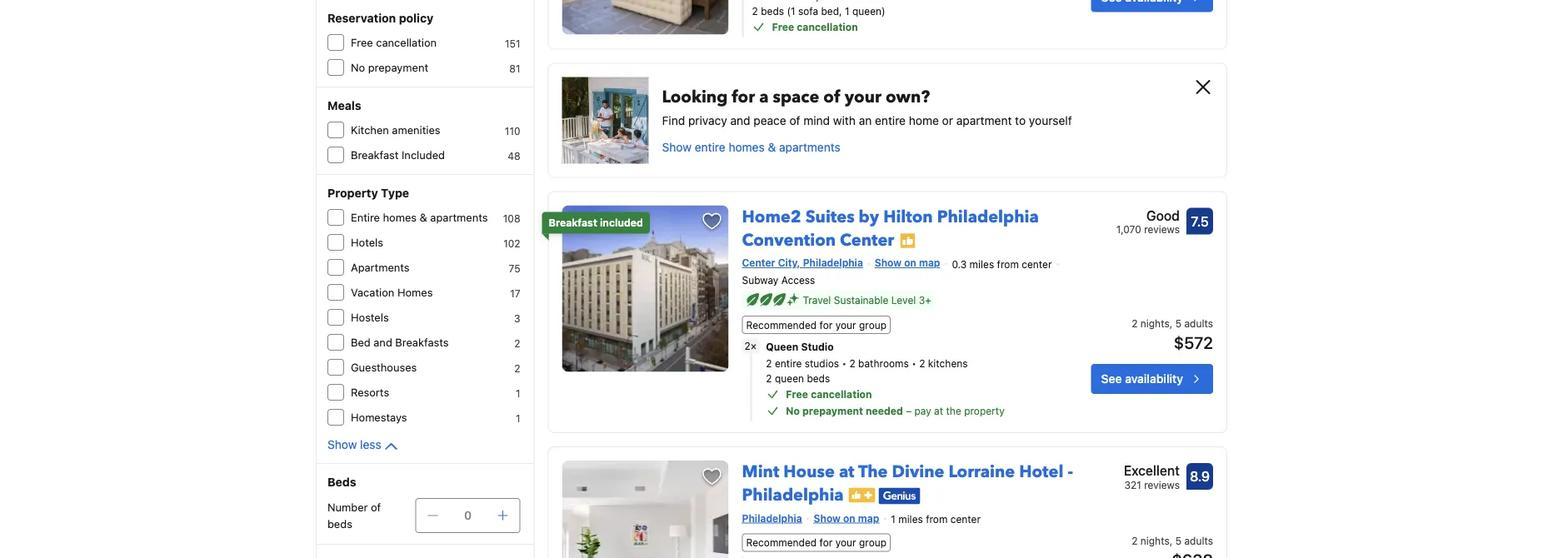 Task type: vqa. For each thing, say whether or not it's contained in the screenshot.
the right From
yes



Task type: locate. For each thing, give the bounding box(es) containing it.
0 horizontal spatial from
[[926, 514, 948, 526]]

0 horizontal spatial homes
[[383, 211, 417, 224]]

1 horizontal spatial and
[[731, 113, 751, 127]]

prepayment down studios
[[803, 405, 864, 417]]

mint
[[742, 461, 780, 484]]

321
[[1125, 479, 1142, 491]]

center right 0.3 at the top right of page
[[1022, 258, 1052, 270]]

free cancellation down studios
[[786, 389, 872, 400]]

cancellation down 'bed,'
[[797, 21, 858, 33]]

0 vertical spatial center
[[1022, 258, 1052, 270]]

of right number
[[371, 501, 381, 514]]

• down queen studio link
[[912, 358, 917, 369]]

1 horizontal spatial apartments
[[780, 140, 841, 154]]

0 vertical spatial center
[[840, 229, 895, 252]]

2 beds (1 sofa bed, 1 queen)
[[752, 5, 886, 17]]

on up level
[[905, 257, 917, 269]]

philadelphia
[[938, 205, 1039, 228], [803, 257, 863, 269], [742, 484, 844, 507], [742, 513, 803, 524]]

108
[[503, 213, 521, 224]]

beds down studios
[[807, 373, 831, 384]]

1 vertical spatial &
[[420, 211, 428, 224]]

0 vertical spatial free
[[772, 21, 795, 33]]

free down the (1 at right
[[772, 21, 795, 33]]

show on map
[[875, 257, 941, 269], [814, 513, 880, 524]]

0 horizontal spatial •
[[842, 358, 847, 369]]

your
[[845, 85, 882, 108], [836, 319, 857, 331], [836, 537, 857, 549]]

0 vertical spatial no
[[351, 61, 365, 74]]

see
[[1102, 372, 1123, 386]]

recommended for your group up studio
[[747, 319, 887, 331]]

adults down 8.9
[[1185, 536, 1214, 547]]

free cancellation for 2 queen beds
[[786, 389, 872, 400]]

excellent element
[[1124, 461, 1180, 481]]

2 vertical spatial cancellation
[[811, 389, 872, 400]]

2 reviews from the top
[[1145, 479, 1180, 491]]

2 , from the top
[[1170, 536, 1173, 547]]

good
[[1147, 207, 1180, 223]]

reviews inside 'excellent 321 reviews'
[[1145, 479, 1180, 491]]

on down this property is part of our preferred plus program. it's committed to providing outstanding service and excellent value. it'll pay us a higher commission if you make a booking. icon on the right bottom of the page
[[844, 513, 856, 524]]

center inside 0.3 miles from center subway access
[[1022, 258, 1052, 270]]

entire right an
[[875, 113, 906, 127]]

prepayment down the reservation policy
[[368, 61, 429, 74]]

recommended down mint
[[747, 537, 817, 549]]

breakfast down kitchen
[[351, 149, 399, 161]]

mint house at the divine lorraine hotel - philadelphia link
[[742, 454, 1074, 507]]

1 horizontal spatial from
[[997, 258, 1019, 270]]

cancellation down the 2 entire studios • 2 bathrooms • 2 kitchens 2 queen beds
[[811, 389, 872, 400]]

entire
[[875, 113, 906, 127], [695, 140, 726, 154], [775, 358, 802, 369]]

1 group from the top
[[860, 319, 887, 331]]

homes inside button
[[729, 140, 765, 154]]

1 vertical spatial for
[[820, 319, 833, 331]]

prepayment for no prepayment
[[368, 61, 429, 74]]

no down queen
[[786, 405, 800, 417]]

show on map down this property is part of our preferred plus program. it's committed to providing outstanding service and excellent value. it'll pay us a higher commission if you make a booking. icon on the right bottom of the page
[[814, 513, 880, 524]]

1 vertical spatial from
[[926, 514, 948, 526]]

0 horizontal spatial map
[[859, 513, 880, 524]]

breakfasts
[[395, 336, 449, 349]]

philadelphia down house
[[742, 484, 844, 507]]

recommended for your group for house
[[747, 537, 887, 549]]

1 nights from the top
[[1141, 318, 1170, 329]]

house
[[784, 461, 835, 484]]

nights up availability
[[1141, 318, 1170, 329]]

map for hilton
[[920, 257, 941, 269]]

1 horizontal spatial entire
[[775, 358, 802, 369]]

miles down mint house at the divine lorraine hotel - philadelphia
[[899, 514, 923, 526]]

2 group from the top
[[860, 537, 887, 549]]

1 vertical spatial group
[[860, 537, 887, 549]]

75
[[509, 263, 521, 274]]

1 horizontal spatial map
[[920, 257, 941, 269]]

philadelphia inside the "home2 suites by hilton philadelphia convention center"
[[938, 205, 1039, 228]]

apartments left 108
[[430, 211, 488, 224]]

less
[[360, 438, 382, 452]]

from right 0.3 at the top right of page
[[997, 258, 1019, 270]]

0 horizontal spatial center
[[742, 257, 776, 269]]

of up with
[[824, 85, 841, 108]]

&
[[768, 140, 776, 154], [420, 211, 428, 224]]

1 recommended for your group from the top
[[747, 319, 887, 331]]

miles right 0.3 at the top right of page
[[970, 258, 995, 270]]

0 vertical spatial breakfast
[[351, 149, 399, 161]]

2 nights , 5 adults $572
[[1132, 318, 1214, 352]]

0 vertical spatial group
[[860, 319, 887, 331]]

2 nights from the top
[[1141, 536, 1170, 547]]

nights down 321
[[1141, 536, 1170, 547]]

for left a
[[732, 85, 755, 108]]

0 vertical spatial entire
[[875, 113, 906, 127]]

mint house at the divine lorraine hotel - philadelphia
[[742, 461, 1074, 507]]

1 horizontal spatial center
[[840, 229, 895, 252]]

1 vertical spatial apartments
[[430, 211, 488, 224]]

cancellation down policy
[[376, 36, 437, 49]]

2 recommended from the top
[[747, 537, 817, 549]]

(1
[[787, 5, 796, 17]]

0 vertical spatial show on map
[[875, 257, 941, 269]]

1 vertical spatial homes
[[383, 211, 417, 224]]

8.9
[[1190, 469, 1210, 485]]

free down reservation in the left top of the page
[[351, 36, 373, 49]]

access
[[782, 274, 815, 286]]

0 vertical spatial miles
[[970, 258, 995, 270]]

recommended for home2 suites by hilton philadelphia convention center
[[747, 319, 817, 331]]

of left the mind
[[790, 113, 801, 127]]

home2 suites by hilton philadelphia convention center
[[742, 205, 1039, 252]]

0 vertical spatial 5
[[1176, 318, 1182, 329]]

genius discounts available at this property. image
[[879, 488, 921, 505], [879, 488, 921, 505]]

map for the
[[859, 513, 880, 524]]

this property is part of our preferred plus program. it's committed to providing outstanding service and excellent value. it'll pay us a higher commission if you make a booking. image
[[849, 488, 876, 503]]

show inside dropdown button
[[328, 438, 357, 452]]

0 vertical spatial recommended for your group
[[747, 319, 887, 331]]

2 • from the left
[[912, 358, 917, 369]]

your for by
[[836, 319, 857, 331]]

of inside number of beds
[[371, 501, 381, 514]]

0 vertical spatial apartments
[[780, 140, 841, 154]]

1 vertical spatial your
[[836, 319, 857, 331]]

102
[[504, 238, 521, 249]]

0 vertical spatial and
[[731, 113, 751, 127]]

from inside 0.3 miles from center subway access
[[997, 258, 1019, 270]]

0 vertical spatial cancellation
[[797, 21, 858, 33]]

0 vertical spatial homes
[[729, 140, 765, 154]]

reviews down good
[[1145, 224, 1180, 235]]

0 vertical spatial nights
[[1141, 318, 1170, 329]]

5 down 'excellent 321 reviews'
[[1176, 536, 1182, 547]]

free cancellation up no prepayment
[[351, 36, 437, 49]]

0 vertical spatial adults
[[1185, 318, 1214, 329]]

center
[[840, 229, 895, 252], [742, 257, 776, 269]]

miles inside 0.3 miles from center subway access
[[970, 258, 995, 270]]

adults for 2 nights , 5 adults $572
[[1185, 318, 1214, 329]]

show on map for the
[[814, 513, 880, 524]]

×
[[751, 341, 757, 352]]

0 vertical spatial for
[[732, 85, 755, 108]]

2 recommended for your group from the top
[[747, 537, 887, 549]]

good element
[[1117, 205, 1180, 225]]

breakfast left included
[[549, 217, 598, 229]]

1 horizontal spatial at
[[935, 405, 944, 417]]

1 • from the left
[[842, 358, 847, 369]]

reviews down excellent
[[1145, 479, 1180, 491]]

0 horizontal spatial miles
[[899, 514, 923, 526]]

1 vertical spatial on
[[844, 513, 856, 524]]

homes
[[729, 140, 765, 154], [383, 211, 417, 224]]

1 horizontal spatial prepayment
[[803, 405, 864, 417]]

show on map up level
[[875, 257, 941, 269]]

free down queen
[[786, 389, 809, 400]]

1 horizontal spatial no
[[786, 405, 800, 417]]

from down mint house at the divine lorraine hotel - philadelphia
[[926, 514, 948, 526]]

recommended
[[747, 319, 817, 331], [747, 537, 817, 549]]

center city, philadelphia
[[742, 257, 863, 269]]

for up studio
[[820, 319, 833, 331]]

center for 1 miles from center
[[951, 514, 981, 526]]

1 reviews from the top
[[1145, 224, 1180, 235]]

kitchens
[[929, 358, 968, 369]]

apartments down the mind
[[780, 140, 841, 154]]

0 vertical spatial prepayment
[[368, 61, 429, 74]]

reviews inside good 1,070 reviews
[[1145, 224, 1180, 235]]

by
[[859, 205, 880, 228]]

0 vertical spatial map
[[920, 257, 941, 269]]

this property is part of our preferred plus program. it's committed to providing outstanding service and excellent value. it'll pay us a higher commission if you make a booking. image
[[849, 488, 876, 503]]

and inside looking for a space of your own? find privacy and peace of mind with an entire home or apartment to yourself
[[731, 113, 751, 127]]

1 horizontal spatial center
[[1022, 258, 1052, 270]]

queen studio link
[[766, 339, 1034, 354]]

miles for 0.3
[[970, 258, 995, 270]]

for down house
[[820, 537, 833, 549]]

show
[[662, 140, 692, 154], [875, 257, 902, 269], [328, 438, 357, 452], [814, 513, 841, 524]]

1 vertical spatial center
[[951, 514, 981, 526]]

1 horizontal spatial breakfast
[[549, 217, 598, 229]]

2 vertical spatial free
[[786, 389, 809, 400]]

•
[[842, 358, 847, 369], [912, 358, 917, 369]]

nights for 2 nights , 5 adults $572
[[1141, 318, 1170, 329]]

kitchen amenities
[[351, 124, 441, 136]]

center down by
[[840, 229, 895, 252]]

adults inside 2 nights , 5 adults $572
[[1185, 318, 1214, 329]]

, up availability
[[1170, 318, 1173, 329]]

0 horizontal spatial &
[[420, 211, 428, 224]]

free cancellation for 2 beds (1 sofa bed, 1 queen)
[[772, 21, 858, 33]]

free for 2 beds (1 sofa bed, 1 queen)
[[772, 21, 795, 33]]

5 inside 2 nights , 5 adults $572
[[1176, 318, 1182, 329]]

recommended for your group for suites
[[747, 319, 887, 331]]

0 vertical spatial on
[[905, 257, 917, 269]]

queen)
[[853, 5, 886, 17]]

for
[[732, 85, 755, 108], [820, 319, 833, 331], [820, 537, 833, 549]]

0 horizontal spatial at
[[839, 461, 855, 484]]

0 vertical spatial your
[[845, 85, 882, 108]]

free cancellation
[[772, 21, 858, 33], [351, 36, 437, 49], [786, 389, 872, 400]]

beds
[[761, 5, 785, 17], [807, 373, 831, 384], [328, 518, 353, 531]]

0 horizontal spatial apartments
[[430, 211, 488, 224]]

cancellation
[[797, 21, 858, 33], [376, 36, 437, 49], [811, 389, 872, 400]]

breakfast included
[[351, 149, 445, 161]]

2 adults from the top
[[1185, 536, 1214, 547]]

0 vertical spatial recommended
[[747, 319, 817, 331]]

1 vertical spatial entire
[[695, 140, 726, 154]]

2 horizontal spatial of
[[824, 85, 841, 108]]

2 horizontal spatial beds
[[807, 373, 831, 384]]

free cancellation down '2 beds (1 sofa bed, 1 queen)'
[[772, 21, 858, 33]]

• right studios
[[842, 358, 847, 369]]

recommended for your group
[[747, 319, 887, 331], [747, 537, 887, 549]]

0 vertical spatial reviews
[[1145, 224, 1180, 235]]

map down this property is part of our preferred plus program. it's committed to providing outstanding service and excellent value. it'll pay us a higher commission if you make a booking. icon on the right bottom of the page
[[859, 513, 880, 524]]

48
[[508, 150, 521, 162]]

show on map for hilton
[[875, 257, 941, 269]]

nights
[[1141, 318, 1170, 329], [1141, 536, 1170, 547]]

1 vertical spatial miles
[[899, 514, 923, 526]]

1 vertical spatial prepayment
[[803, 405, 864, 417]]

show entire homes & apartments
[[662, 140, 841, 154]]

110
[[505, 125, 521, 137]]

group down this property is part of our preferred plus program. it's committed to providing outstanding service and excellent value. it'll pay us a higher commission if you make a booking. icon on the right bottom of the page
[[860, 537, 887, 549]]

and right bed
[[374, 336, 393, 349]]

2 vertical spatial free cancellation
[[786, 389, 872, 400]]

guesthouses
[[351, 361, 417, 374]]

show down the find
[[662, 140, 692, 154]]

queen
[[775, 373, 804, 384]]

adults up $572
[[1185, 318, 1214, 329]]

1 horizontal spatial homes
[[729, 140, 765, 154]]

beds
[[328, 476, 356, 489]]

1 vertical spatial map
[[859, 513, 880, 524]]

7.5
[[1192, 213, 1209, 229]]

good 1,070 reviews
[[1117, 207, 1180, 235]]

and up show entire homes & apartments
[[731, 113, 751, 127]]

entire
[[351, 211, 380, 224]]

miles for 1
[[899, 514, 923, 526]]

2 vertical spatial beds
[[328, 518, 353, 531]]

1 vertical spatial adults
[[1185, 536, 1214, 547]]

breakfast for breakfast included
[[549, 217, 598, 229]]

homes down type in the top of the page
[[383, 211, 417, 224]]

2 vertical spatial your
[[836, 537, 857, 549]]

& down peace
[[768, 140, 776, 154]]

of
[[824, 85, 841, 108], [790, 113, 801, 127], [371, 501, 381, 514]]

recommended for your group down this property is part of our preferred plus program. it's committed to providing outstanding service and excellent value. it'll pay us a higher commission if you make a booking. icon on the right bottom of the page
[[747, 537, 887, 549]]

1 vertical spatial center
[[742, 257, 776, 269]]

0 vertical spatial from
[[997, 258, 1019, 270]]

no prepayment
[[351, 61, 429, 74]]

for inside looking for a space of your own? find privacy and peace of mind with an entire home or apartment to yourself
[[732, 85, 755, 108]]

1 vertical spatial 5
[[1176, 536, 1182, 547]]

1 horizontal spatial •
[[912, 358, 917, 369]]

1 vertical spatial at
[[839, 461, 855, 484]]

homes
[[398, 286, 433, 299]]

, inside 2 nights , 5 adults $572
[[1170, 318, 1173, 329]]

miles
[[970, 258, 995, 270], [899, 514, 923, 526]]

group for the
[[860, 537, 887, 549]]

nights for 2 nights , 5 adults
[[1141, 536, 1170, 547]]

1 recommended from the top
[[747, 319, 817, 331]]

beds left the (1 at right
[[761, 5, 785, 17]]

reviews for mint house at the divine lorraine hotel - philadelphia
[[1145, 479, 1180, 491]]

0 horizontal spatial beds
[[328, 518, 353, 531]]

entire inside button
[[695, 140, 726, 154]]

1 vertical spatial recommended for your group
[[747, 537, 887, 549]]

2 vertical spatial of
[[371, 501, 381, 514]]

1 vertical spatial beds
[[807, 373, 831, 384]]

5 up $572
[[1176, 318, 1182, 329]]

from for 0.3
[[997, 258, 1019, 270]]

1 vertical spatial of
[[790, 113, 801, 127]]

group down travel sustainable level 3+
[[860, 319, 887, 331]]

property type
[[328, 186, 409, 200]]

entire inside looking for a space of your own? find privacy and peace of mind with an entire home or apartment to yourself
[[875, 113, 906, 127]]

& right the entire
[[420, 211, 428, 224]]

no for no prepayment needed – pay at the property
[[786, 405, 800, 417]]

apartment
[[957, 113, 1012, 127]]

0 horizontal spatial no
[[351, 61, 365, 74]]

entire inside the 2 entire studios • 2 bathrooms • 2 kitchens 2 queen beds
[[775, 358, 802, 369]]

1 vertical spatial breakfast
[[549, 217, 598, 229]]

entire up queen
[[775, 358, 802, 369]]

entire for show entire homes & apartments
[[695, 140, 726, 154]]

center up 'subway'
[[742, 257, 776, 269]]

group
[[860, 319, 887, 331], [860, 537, 887, 549]]

0 horizontal spatial breakfast
[[351, 149, 399, 161]]

0 horizontal spatial prepayment
[[368, 61, 429, 74]]

vacation
[[351, 286, 395, 299]]

nights inside 2 nights , 5 adults $572
[[1141, 318, 1170, 329]]

policy
[[399, 11, 434, 25]]

recommended up queen
[[747, 319, 817, 331]]

your inside looking for a space of your own? find privacy and peace of mind with an entire home or apartment to yourself
[[845, 85, 882, 108]]

entire down privacy
[[695, 140, 726, 154]]

2 5 from the top
[[1176, 536, 1182, 547]]

center down lorraine
[[951, 514, 981, 526]]

from for 1
[[926, 514, 948, 526]]

center for 0.3 miles from center subway access
[[1022, 258, 1052, 270]]

1 vertical spatial recommended
[[747, 537, 817, 549]]

philadelphia up 0.3 at the top right of page
[[938, 205, 1039, 228]]

looking
[[662, 85, 728, 108]]

looking for a space of your own? find privacy and peace of mind with an entire home or apartment to yourself
[[662, 85, 1073, 127]]

2 horizontal spatial entire
[[875, 113, 906, 127]]

philadelphia inside mint house at the divine lorraine hotel - philadelphia
[[742, 484, 844, 507]]

no up meals
[[351, 61, 365, 74]]

homes down peace
[[729, 140, 765, 154]]

0 vertical spatial beds
[[761, 5, 785, 17]]

1 vertical spatial ,
[[1170, 536, 1173, 547]]

and
[[731, 113, 751, 127], [374, 336, 393, 349]]

beds down number
[[328, 518, 353, 531]]

see availability
[[1102, 372, 1184, 386]]

home
[[909, 113, 939, 127]]

1 adults from the top
[[1185, 318, 1214, 329]]

on for hilton
[[905, 257, 917, 269]]

2 vertical spatial for
[[820, 537, 833, 549]]

1 vertical spatial reviews
[[1145, 479, 1180, 491]]

travel sustainable level 3+
[[803, 294, 932, 306]]

meals
[[328, 99, 362, 113]]

1 vertical spatial no
[[786, 405, 800, 417]]

1 5 from the top
[[1176, 318, 1182, 329]]

peace
[[754, 113, 787, 127]]

needed
[[866, 405, 903, 417]]

, down 'excellent 321 reviews'
[[1170, 536, 1173, 547]]

apartments
[[351, 261, 410, 274]]

this property is part of our preferred partner program. it's committed to providing excellent service and good value. it'll pay us a higher commission if you make a booking. image
[[900, 233, 916, 249], [900, 233, 916, 249]]

0 vertical spatial &
[[768, 140, 776, 154]]

map left 0.3 at the top right of page
[[920, 257, 941, 269]]

0 vertical spatial free cancellation
[[772, 21, 858, 33]]

lorraine
[[949, 461, 1016, 484]]

1 horizontal spatial miles
[[970, 258, 995, 270]]

0 vertical spatial ,
[[1170, 318, 1173, 329]]

2 vertical spatial entire
[[775, 358, 802, 369]]

your up an
[[845, 85, 882, 108]]

1 vertical spatial nights
[[1141, 536, 1170, 547]]

1 , from the top
[[1170, 318, 1173, 329]]

reviews
[[1145, 224, 1180, 235], [1145, 479, 1180, 491]]

your down this property is part of our preferred plus program. it's committed to providing outstanding service and excellent value. it'll pay us a higher commission if you make a booking. icon on the right bottom of the page
[[836, 537, 857, 549]]

your down sustainable
[[836, 319, 857, 331]]

show left less
[[328, 438, 357, 452]]

1 vertical spatial show on map
[[814, 513, 880, 524]]

bed
[[351, 336, 371, 349]]



Task type: describe. For each thing, give the bounding box(es) containing it.
see availability link
[[1092, 364, 1214, 394]]

show inside show entire homes & apartments button
[[662, 140, 692, 154]]

& inside show entire homes & apartments button
[[768, 140, 776, 154]]

, for 2 nights , 5 adults $572
[[1170, 318, 1173, 329]]

prepayment for no prepayment needed – pay at the property
[[803, 405, 864, 417]]

type
[[381, 186, 409, 200]]

number of beds
[[328, 501, 381, 531]]

included
[[402, 149, 445, 161]]

0 horizontal spatial and
[[374, 336, 393, 349]]

show entire homes & apartments button
[[662, 139, 841, 155]]

1 vertical spatial free cancellation
[[351, 36, 437, 49]]

2 inside 2 nights , 5 adults $572
[[1132, 318, 1138, 329]]

or
[[943, 113, 954, 127]]

home2
[[742, 205, 802, 228]]

convention
[[742, 229, 836, 252]]

1 vertical spatial free
[[351, 36, 373, 49]]

-
[[1068, 461, 1074, 484]]

bed,
[[822, 5, 843, 17]]

sofa
[[799, 5, 819, 17]]

homestays
[[351, 411, 407, 424]]

recommended for mint house at the divine lorraine hotel - philadelphia
[[747, 537, 817, 549]]

travel
[[803, 294, 831, 306]]

entire homes & apartments
[[351, 211, 488, 224]]

0.3
[[952, 258, 967, 270]]

studios
[[805, 358, 840, 369]]

adults for 2 nights , 5 adults
[[1185, 536, 1214, 547]]

queen studio
[[766, 341, 834, 353]]

to
[[1016, 113, 1026, 127]]

hostels
[[351, 311, 389, 324]]

excellent
[[1124, 463, 1180, 479]]

2 entire studios • 2 bathrooms • 2 kitchens 2 queen beds
[[766, 358, 968, 384]]

breakfast included
[[549, 217, 643, 229]]

suites
[[806, 205, 855, 228]]

breakfast for breakfast included
[[351, 149, 399, 161]]

philadelphia down mint
[[742, 513, 803, 524]]

0 vertical spatial at
[[935, 405, 944, 417]]

no prepayment needed – pay at the property
[[786, 405, 1005, 417]]

hotel
[[1020, 461, 1064, 484]]

your for at
[[836, 537, 857, 549]]

mind
[[804, 113, 830, 127]]

studio
[[801, 341, 834, 353]]

divine
[[892, 461, 945, 484]]

kitchen
[[351, 124, 389, 136]]

show less
[[328, 438, 382, 452]]

, for 2 nights , 5 adults
[[1170, 536, 1173, 547]]

0
[[464, 509, 472, 523]]

for for home2
[[820, 319, 833, 331]]

show down the "home2 suites by hilton philadelphia convention center"
[[875, 257, 902, 269]]

apartments inside button
[[780, 140, 841, 154]]

entire for 2 entire studios • 2 bathrooms • 2 kitchens 2 queen beds
[[775, 358, 802, 369]]

at inside mint house at the divine lorraine hotel - philadelphia
[[839, 461, 855, 484]]

cancellation for 2 beds (1 sofa bed, 1 queen)
[[797, 21, 858, 33]]

looking for a space of your own? image
[[562, 77, 649, 164]]

home2 suites by hilton philadelphia convention center link
[[742, 199, 1039, 252]]

city,
[[778, 257, 801, 269]]

center inside the "home2 suites by hilton philadelphia convention center"
[[840, 229, 895, 252]]

151
[[505, 38, 521, 49]]

scored 8.9 element
[[1187, 464, 1214, 490]]

vacation homes
[[351, 286, 433, 299]]

own?
[[886, 85, 931, 108]]

property
[[328, 186, 378, 200]]

philadelphia up the access
[[803, 257, 863, 269]]

5 for 2 nights , 5 adults $572
[[1176, 318, 1182, 329]]

bed and breakfasts
[[351, 336, 449, 349]]

on for the
[[844, 513, 856, 524]]

mint house at the divine lorraine hotel - philadelphia image
[[562, 461, 729, 559]]

home2 suites by hilton philadelphia convention center image
[[562, 205, 729, 372]]

1 vertical spatial cancellation
[[376, 36, 437, 49]]

availability
[[1126, 372, 1184, 386]]

reviews for home2 suites by hilton philadelphia convention center
[[1145, 224, 1180, 235]]

show down house
[[814, 513, 841, 524]]

an
[[859, 113, 872, 127]]

find
[[662, 113, 685, 127]]

–
[[906, 405, 912, 417]]

reservation policy
[[328, 11, 434, 25]]

property
[[965, 405, 1005, 417]]

1,070
[[1117, 224, 1142, 235]]

1 miles from center
[[891, 514, 981, 526]]

17
[[510, 288, 521, 299]]

with
[[834, 113, 856, 127]]

beds inside the 2 entire studios • 2 bathrooms • 2 kitchens 2 queen beds
[[807, 373, 831, 384]]

resorts
[[351, 386, 389, 399]]

1 horizontal spatial of
[[790, 113, 801, 127]]

free for 2 queen beds
[[786, 389, 809, 400]]

for for mint
[[820, 537, 833, 549]]

amenities
[[392, 124, 441, 136]]

subway
[[742, 274, 779, 286]]

level
[[892, 294, 916, 306]]

0 vertical spatial of
[[824, 85, 841, 108]]

1 horizontal spatial beds
[[761, 5, 785, 17]]

privacy
[[689, 113, 728, 127]]

no for no prepayment
[[351, 61, 365, 74]]

cancellation for 2 queen beds
[[811, 389, 872, 400]]

beds inside number of beds
[[328, 518, 353, 531]]

$572
[[1174, 333, 1214, 352]]

a
[[760, 85, 769, 108]]

2 ×
[[745, 341, 757, 352]]

excellent 321 reviews
[[1124, 463, 1180, 491]]

the
[[859, 461, 888, 484]]

5 for 2 nights , 5 adults
[[1176, 536, 1182, 547]]

0.3 miles from center subway access
[[742, 258, 1052, 286]]

bathrooms
[[859, 358, 909, 369]]

number
[[328, 501, 368, 514]]

3
[[514, 313, 521, 324]]

scored 7.5 element
[[1187, 208, 1214, 235]]

show less button
[[328, 437, 402, 457]]

group for hilton
[[860, 319, 887, 331]]

queen
[[766, 341, 799, 353]]



